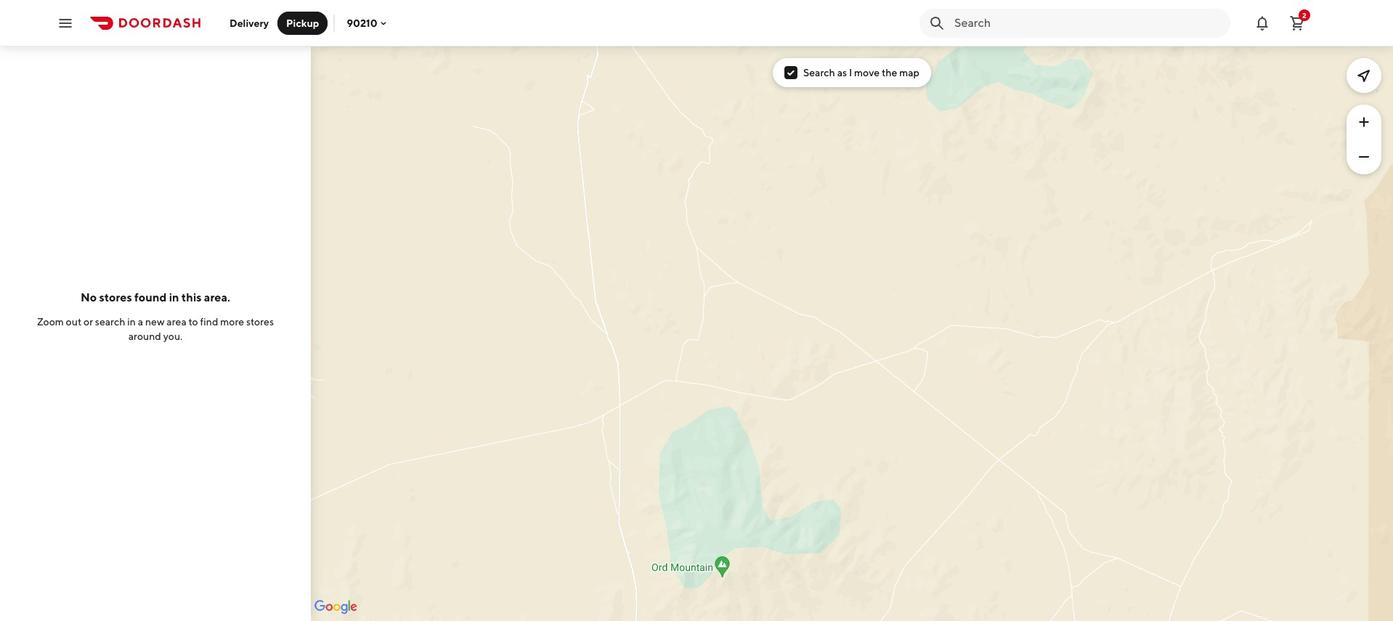 Task type: locate. For each thing, give the bounding box(es) containing it.
zoom in image
[[1355, 113, 1373, 131]]

search
[[95, 316, 125, 327]]

stores up search
[[99, 290, 132, 304]]

2
[[1302, 11, 1307, 19]]

to
[[189, 316, 198, 327]]

1 vertical spatial stores
[[246, 316, 274, 327]]

0 vertical spatial in
[[169, 290, 179, 304]]

0 horizontal spatial in
[[127, 316, 136, 327]]

stores right more
[[246, 316, 274, 327]]

a
[[138, 316, 143, 327]]

1 horizontal spatial in
[[169, 290, 179, 304]]

pickup
[[286, 17, 319, 29]]

open menu image
[[57, 14, 74, 32]]

the
[[882, 67, 897, 78]]

Store search: begin typing to search for stores available on DoorDash text field
[[954, 15, 1222, 31]]

in
[[169, 290, 179, 304], [127, 316, 136, 327]]

stores inside zoom out or search in a new area to find more stores around you.
[[246, 316, 274, 327]]

no stores found in this area.
[[81, 290, 230, 304]]

find
[[200, 316, 218, 327]]

in left a
[[127, 316, 136, 327]]

0 horizontal spatial stores
[[99, 290, 132, 304]]

new
[[145, 316, 165, 327]]

recenter the map image
[[1355, 67, 1373, 84]]

1 horizontal spatial stores
[[246, 316, 274, 327]]

1 vertical spatial in
[[127, 316, 136, 327]]

Search as I move the map checkbox
[[784, 66, 798, 79]]

zoom out or search in a new area to find more stores around you.
[[37, 316, 274, 342]]

stores
[[99, 290, 132, 304], [246, 316, 274, 327]]

area.
[[204, 290, 230, 304]]

0 vertical spatial stores
[[99, 290, 132, 304]]

pickup button
[[278, 11, 328, 35]]

zoom
[[37, 316, 64, 327]]

in left this
[[169, 290, 179, 304]]



Task type: vqa. For each thing, say whether or not it's contained in the screenshot.
Vegetables's the with
no



Task type: describe. For each thing, give the bounding box(es) containing it.
more
[[220, 316, 244, 327]]

notification bell image
[[1254, 14, 1271, 32]]

3 items, open order cart image
[[1289, 14, 1306, 32]]

delivery
[[230, 17, 269, 29]]

in inside zoom out or search in a new area to find more stores around you.
[[127, 316, 136, 327]]

move
[[854, 67, 880, 78]]

90210
[[347, 17, 377, 29]]

powered by google image
[[315, 600, 357, 615]]

no
[[81, 290, 97, 304]]

search
[[803, 67, 835, 78]]

found
[[134, 290, 167, 304]]

as
[[837, 67, 847, 78]]

this
[[181, 290, 202, 304]]

2 button
[[1283, 8, 1312, 37]]

around
[[128, 330, 161, 342]]

i
[[849, 67, 852, 78]]

zoom out image
[[1355, 148, 1373, 166]]

map region
[[203, 45, 1393, 621]]

search as i move the map
[[803, 67, 920, 78]]

out
[[66, 316, 82, 327]]

or
[[84, 316, 93, 327]]

you.
[[163, 330, 183, 342]]

area
[[167, 316, 187, 327]]

delivery button
[[221, 11, 278, 35]]

map
[[899, 67, 920, 78]]

90210 button
[[347, 17, 389, 29]]



